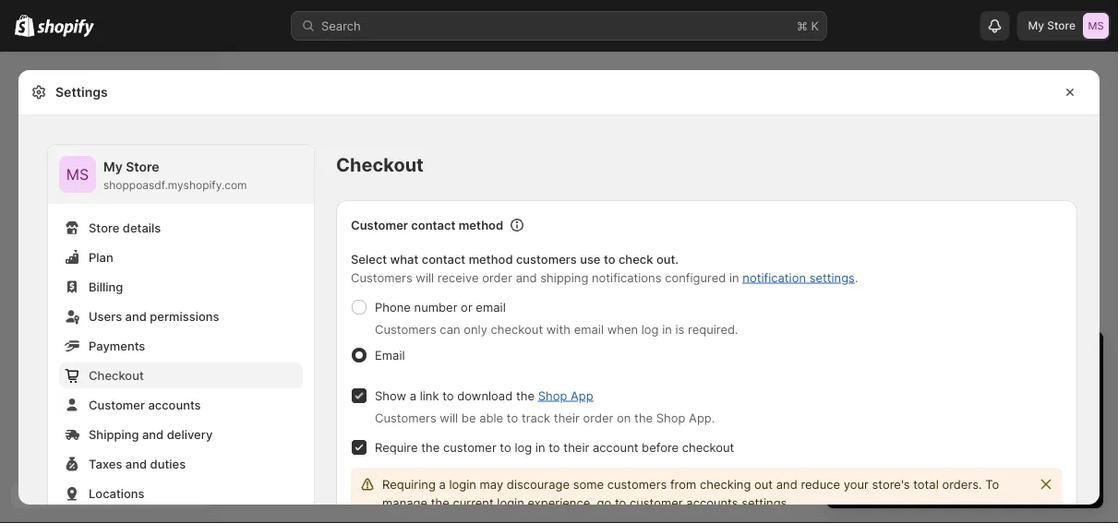 Task type: vqa. For each thing, say whether or not it's contained in the screenshot.
bottommost log
yes



Task type: locate. For each thing, give the bounding box(es) containing it.
contact up what
[[411, 218, 456, 232]]

shopify image
[[15, 14, 34, 37]]

discourage
[[507, 478, 570, 492]]

0 vertical spatial checkout
[[336, 154, 424, 176]]

0 vertical spatial store
[[1048, 19, 1076, 32]]

1 vertical spatial in
[[663, 322, 673, 337]]

.
[[855, 271, 859, 285], [788, 496, 791, 510]]

in inside the select what contact method customers use to check out. customers will receive order and shipping notifications configured in notification settings .
[[730, 271, 740, 285]]

in
[[730, 271, 740, 285], [663, 322, 673, 337], [536, 441, 546, 455]]

be
[[462, 411, 476, 425]]

0 vertical spatial shop
[[538, 389, 568, 403]]

your left store's
[[844, 478, 869, 492]]

1 horizontal spatial order
[[583, 411, 614, 425]]

receive
[[438, 271, 479, 285]]

1 horizontal spatial login
[[497, 496, 525, 510]]

1 vertical spatial accounts
[[687, 496, 739, 510]]

when
[[608, 322, 639, 337]]

will down what
[[416, 271, 434, 285]]

and down customer accounts
[[142, 428, 164, 442]]

2 horizontal spatial your
[[1055, 419, 1081, 433]]

1 vertical spatial settings
[[742, 496, 788, 510]]

accounts inside "shop settings menu" element
[[148, 398, 201, 413]]

1 horizontal spatial checkout
[[683, 441, 735, 455]]

contact up receive
[[422, 252, 466, 267]]

log right when
[[642, 322, 659, 337]]

accounts for customer
[[148, 398, 201, 413]]

1 horizontal spatial accounts
[[687, 496, 739, 510]]

and right out
[[777, 478, 798, 492]]

0 vertical spatial accounts
[[148, 398, 201, 413]]

shop settings menu element
[[48, 145, 314, 524]]

checkout down app.
[[683, 441, 735, 455]]

login down "may"
[[497, 496, 525, 510]]

settings down out
[[742, 496, 788, 510]]

their
[[554, 411, 580, 425], [564, 441, 590, 455]]

1 vertical spatial .
[[788, 496, 791, 510]]

my right my store icon
[[103, 159, 123, 175]]

to down customers will be able to track their order on the shop app. at the bottom of page
[[549, 441, 560, 455]]

checkout right only
[[491, 322, 543, 337]]

customer for customer accounts
[[89, 398, 145, 413]]

1 vertical spatial a
[[439, 478, 446, 492]]

1 horizontal spatial checkout
[[336, 154, 424, 176]]

1 vertical spatial customer
[[630, 496, 683, 510]]

in down track
[[536, 441, 546, 455]]

details
[[123, 221, 161, 235]]

0 horizontal spatial .
[[788, 496, 791, 510]]

dialog
[[1108, 70, 1119, 524]]

my store shoppoasdf.myshopify.com
[[103, 159, 247, 192]]

to up bonus
[[979, 419, 991, 433]]

some
[[573, 478, 604, 492]]

1 horizontal spatial your
[[954, 471, 977, 484]]

0 vertical spatial customers
[[516, 252, 577, 267]]

login
[[449, 478, 477, 492], [497, 496, 525, 510]]

0 horizontal spatial login
[[449, 478, 477, 492]]

0 vertical spatial settings
[[810, 271, 855, 285]]

0 horizontal spatial settings
[[742, 496, 788, 510]]

accounts down checking
[[687, 496, 739, 510]]

experience,
[[528, 496, 594, 510]]

customers up "go"
[[608, 478, 667, 492]]

to inside the select what contact method customers use to check out. customers will receive order and shipping notifications configured in notification settings .
[[604, 252, 616, 267]]

1 vertical spatial checkout
[[683, 441, 735, 455]]

and inside "to customize your online store and add bonus features"
[[930, 437, 951, 451]]

0 vertical spatial login
[[449, 478, 477, 492]]

select what contact method customers use to check out. customers will receive order and shipping notifications configured in notification settings .
[[351, 252, 859, 285]]

1 horizontal spatial email
[[574, 322, 604, 337]]

0 horizontal spatial log
[[515, 441, 532, 455]]

0 vertical spatial log
[[642, 322, 659, 337]]

pick your plan
[[928, 471, 1003, 484]]

0 horizontal spatial customers
[[516, 252, 577, 267]]

a left link at the left bottom
[[410, 389, 417, 403]]

your inside "to customize your online store and add bonus features"
[[1055, 419, 1081, 433]]

customer up shipping at the bottom left of page
[[89, 398, 145, 413]]

and
[[516, 271, 537, 285], [125, 310, 147, 324], [142, 428, 164, 442], [930, 437, 951, 451], [125, 457, 147, 472], [777, 478, 798, 492]]

alert
[[351, 468, 1063, 520]]

track
[[522, 411, 551, 425]]

contact
[[411, 218, 456, 232], [422, 252, 466, 267]]

orders.
[[943, 478, 983, 492]]

accounts
[[148, 398, 201, 413], [687, 496, 739, 510]]

2 horizontal spatial store
[[1048, 19, 1076, 32]]

customize
[[994, 419, 1052, 433]]

billing link
[[59, 274, 303, 300]]

0 vertical spatial my
[[1029, 19, 1045, 32]]

and inside the select what contact method customers use to check out. customers will receive order and shipping notifications configured in notification settings .
[[516, 271, 537, 285]]

0 horizontal spatial order
[[482, 271, 513, 285]]

2 vertical spatial customers
[[375, 411, 437, 425]]

the right on
[[635, 411, 653, 425]]

pick your plan link
[[845, 465, 1086, 491]]

before
[[642, 441, 679, 455]]

0 vertical spatial a
[[410, 389, 417, 403]]

payments link
[[59, 334, 303, 359]]

checkout up customer contact method
[[336, 154, 424, 176]]

0 vertical spatial checkout
[[491, 322, 543, 337]]

2 vertical spatial in
[[536, 441, 546, 455]]

1 vertical spatial contact
[[422, 252, 466, 267]]

1 horizontal spatial log
[[642, 322, 659, 337]]

1 vertical spatial customer
[[89, 398, 145, 413]]

order right receive
[[482, 271, 513, 285]]

bonus
[[980, 437, 1014, 451]]

order
[[482, 271, 513, 285], [583, 411, 614, 425]]

customers
[[351, 271, 413, 285], [375, 322, 437, 337], [375, 411, 437, 425]]

my left my store image
[[1029, 19, 1045, 32]]

notification
[[743, 271, 807, 285]]

0 vertical spatial .
[[855, 271, 859, 285]]

search
[[322, 18, 361, 33]]

reduce
[[801, 478, 841, 492]]

1 horizontal spatial will
[[440, 411, 458, 425]]

order left on
[[583, 411, 614, 425]]

the right require
[[422, 441, 440, 455]]

0 horizontal spatial customer
[[89, 398, 145, 413]]

to right use
[[604, 252, 616, 267]]

in right configured on the bottom of the page
[[730, 271, 740, 285]]

payments
[[89, 339, 145, 353]]

ms button
[[59, 156, 96, 193]]

1 horizontal spatial .
[[855, 271, 859, 285]]

show
[[375, 389, 407, 403]]

0 horizontal spatial store
[[89, 221, 119, 235]]

plan link
[[59, 245, 303, 271]]

email right or
[[476, 300, 506, 315]]

1 vertical spatial checkout
[[89, 369, 144, 383]]

1 horizontal spatial my
[[1029, 19, 1045, 32]]

checkout down payments
[[89, 369, 144, 383]]

1 vertical spatial method
[[469, 252, 513, 267]]

0 horizontal spatial accounts
[[148, 398, 201, 413]]

settings right notification on the bottom right
[[810, 271, 855, 285]]

0 vertical spatial order
[[482, 271, 513, 285]]

plan
[[89, 250, 113, 265]]

email right with
[[574, 322, 604, 337]]

k
[[812, 18, 820, 33]]

shop left app.
[[657, 411, 686, 425]]

to
[[604, 252, 616, 267], [443, 389, 454, 403], [507, 411, 519, 425], [979, 419, 991, 433], [500, 441, 512, 455], [549, 441, 560, 455], [615, 496, 627, 510]]

0 vertical spatial method
[[459, 218, 504, 232]]

customers down phone
[[375, 322, 437, 337]]

taxes and duties
[[89, 457, 186, 472]]

customers
[[516, 252, 577, 267], [608, 478, 667, 492]]

1 vertical spatial my
[[103, 159, 123, 175]]

checkout
[[336, 154, 424, 176], [89, 369, 144, 383]]

email
[[476, 300, 506, 315], [574, 322, 604, 337]]

0 vertical spatial email
[[476, 300, 506, 315]]

and left "shipping"
[[516, 271, 537, 285]]

your right the pick
[[954, 471, 977, 484]]

customers can only checkout with email when log in is required.
[[375, 322, 739, 337]]

online
[[860, 437, 894, 451]]

your inside requiring a login may discourage some customers from checking out and reduce your store's total orders.  to manage the current login experience, go to
[[844, 478, 869, 492]]

a for show
[[410, 389, 417, 403]]

the inside requiring a login may discourage some customers from checking out and reduce your store's total orders.  to manage the current login experience, go to
[[431, 496, 450, 510]]

app
[[571, 389, 594, 403]]

customer down be
[[443, 441, 497, 455]]

store up plan
[[89, 221, 119, 235]]

1 horizontal spatial customer
[[351, 218, 408, 232]]

log
[[642, 322, 659, 337], [515, 441, 532, 455]]

customer accounts settings link
[[630, 496, 788, 510]]

their up some
[[564, 441, 590, 455]]

1 vertical spatial customers
[[375, 322, 437, 337]]

a inside requiring a login may discourage some customers from checking out and reduce your store's total orders.  to manage the current login experience, go to
[[439, 478, 446, 492]]

a right requiring
[[439, 478, 446, 492]]

will left be
[[440, 411, 458, 425]]

your up features
[[1055, 419, 1081, 433]]

and inside requiring a login may discourage some customers from checking out and reduce your store's total orders.  to manage the current login experience, go to
[[777, 478, 798, 492]]

shop up customers will be able to track their order on the shop app. at the bottom of page
[[538, 389, 568, 403]]

is
[[676, 322, 685, 337]]

customer up "select"
[[351, 218, 408, 232]]

store up shoppoasdf.myshopify.com
[[126, 159, 159, 175]]

will inside the select what contact method customers use to check out. customers will receive order and shipping notifications configured in notification settings .
[[416, 271, 434, 285]]

1 horizontal spatial customers
[[608, 478, 667, 492]]

1 vertical spatial order
[[583, 411, 614, 425]]

customer accounts link
[[59, 393, 303, 419]]

customer down from
[[630, 496, 683, 510]]

log down track
[[515, 441, 532, 455]]

0 horizontal spatial will
[[416, 271, 434, 285]]

customers up "shipping"
[[516, 252, 577, 267]]

customer inside "shop settings menu" element
[[89, 398, 145, 413]]

configured
[[665, 271, 726, 285]]

to right the able
[[507, 411, 519, 425]]

1 horizontal spatial shop
[[657, 411, 686, 425]]

customer contact method
[[351, 218, 504, 232]]

order inside the select what contact method customers use to check out. customers will receive order and shipping notifications configured in notification settings .
[[482, 271, 513, 285]]

0 horizontal spatial your
[[844, 478, 869, 492]]

1 vertical spatial shop
[[657, 411, 686, 425]]

0 vertical spatial in
[[730, 271, 740, 285]]

2 vertical spatial store
[[89, 221, 119, 235]]

required.
[[688, 322, 739, 337]]

to right "go"
[[615, 496, 627, 510]]

1 vertical spatial log
[[515, 441, 532, 455]]

1 horizontal spatial settings
[[810, 271, 855, 285]]

checkout
[[491, 322, 543, 337], [683, 441, 735, 455]]

1 vertical spatial store
[[126, 159, 159, 175]]

accounts down checkout link
[[148, 398, 201, 413]]

customers down "select"
[[351, 271, 413, 285]]

0 horizontal spatial my
[[103, 159, 123, 175]]

0 horizontal spatial a
[[410, 389, 417, 403]]

store
[[897, 437, 926, 451]]

0 horizontal spatial checkout
[[89, 369, 144, 383]]

to customize your online store and add bonus features
[[860, 419, 1081, 451]]

0 vertical spatial their
[[554, 411, 580, 425]]

1 horizontal spatial a
[[439, 478, 446, 492]]

the left current
[[431, 496, 450, 510]]

customer accounts settings .
[[630, 496, 791, 510]]

store inside the my store shoppoasdf.myshopify.com
[[126, 159, 159, 175]]

a
[[410, 389, 417, 403], [439, 478, 446, 492]]

shipping and delivery
[[89, 428, 213, 442]]

1 vertical spatial email
[[574, 322, 604, 337]]

customer
[[351, 218, 408, 232], [89, 398, 145, 413]]

1 vertical spatial customers
[[608, 478, 667, 492]]

method
[[459, 218, 504, 232], [469, 252, 513, 267]]

requiring
[[383, 478, 436, 492]]

2 horizontal spatial in
[[730, 271, 740, 285]]

0 vertical spatial will
[[416, 271, 434, 285]]

to inside "to customize your online store and add bonus features"
[[979, 419, 991, 433]]

0 vertical spatial customer
[[443, 441, 497, 455]]

their down "shop app" link
[[554, 411, 580, 425]]

shipping and delivery link
[[59, 422, 303, 448]]

0 horizontal spatial in
[[536, 441, 546, 455]]

login up current
[[449, 478, 477, 492]]

0 vertical spatial customer
[[351, 218, 408, 232]]

1 horizontal spatial store
[[126, 159, 159, 175]]

the
[[516, 389, 535, 403], [635, 411, 653, 425], [422, 441, 440, 455], [431, 496, 450, 510]]

taxes
[[89, 457, 122, 472]]

download
[[458, 389, 513, 403]]

0 vertical spatial customers
[[351, 271, 413, 285]]

0 horizontal spatial shop
[[538, 389, 568, 403]]

my inside the my store shoppoasdf.myshopify.com
[[103, 159, 123, 175]]

alert containing requiring a login may discourage some customers from checking out and reduce your store's total orders.  to manage the current login experience, go to
[[351, 468, 1063, 520]]

0 vertical spatial contact
[[411, 218, 456, 232]]

and left add
[[930, 437, 951, 451]]

0 horizontal spatial email
[[476, 300, 506, 315]]

your
[[1055, 419, 1081, 433], [954, 471, 977, 484], [844, 478, 869, 492]]

store left my store image
[[1048, 19, 1076, 32]]

users
[[89, 310, 122, 324]]

in left is
[[663, 322, 673, 337]]

settings
[[810, 271, 855, 285], [742, 496, 788, 510]]

customers down show
[[375, 411, 437, 425]]



Task type: describe. For each thing, give the bounding box(es) containing it.
customers for show a link to download the
[[375, 411, 437, 425]]

number
[[414, 300, 458, 315]]

checkout link
[[59, 363, 303, 389]]

0 horizontal spatial customer
[[443, 441, 497, 455]]

customers inside requiring a login may discourage some customers from checking out and reduce your store's total orders.  to manage the current login experience, go to
[[608, 478, 667, 492]]

show a link to download the shop app
[[375, 389, 594, 403]]

notifications
[[592, 271, 662, 285]]

from
[[671, 478, 697, 492]]

contact inside the select what contact method customers use to check out. customers will receive order and shipping notifications configured in notification settings .
[[422, 252, 466, 267]]

account
[[593, 441, 639, 455]]

. inside the select what contact method customers use to check out. customers will receive order and shipping notifications configured in notification settings .
[[855, 271, 859, 285]]

locations link
[[59, 481, 303, 507]]

or
[[461, 300, 473, 315]]

app.
[[689, 411, 715, 425]]

customer accounts
[[89, 398, 201, 413]]

total
[[914, 478, 939, 492]]

out.
[[657, 252, 679, 267]]

what
[[390, 252, 419, 267]]

⌘
[[797, 18, 808, 33]]

your inside 'pick your plan' link
[[954, 471, 977, 484]]

require the customer to log in to their account before checkout
[[375, 441, 735, 455]]

requiring a login may discourage some customers from checking out and reduce your store's total orders.  to manage the current login experience, go to
[[383, 478, 1000, 510]]

the up track
[[516, 389, 535, 403]]

on
[[617, 411, 631, 425]]

1 vertical spatial login
[[497, 496, 525, 510]]

1 horizontal spatial customer
[[630, 496, 683, 510]]

to inside requiring a login may discourage some customers from checking out and reduce your store's total orders.  to manage the current login experience, go to
[[615, 496, 627, 510]]

current
[[453, 496, 494, 510]]

to
[[986, 478, 1000, 492]]

shoppoasdf.myshopify.com
[[103, 179, 247, 192]]

manage
[[383, 496, 428, 510]]

a for requiring
[[439, 478, 446, 492]]

plan
[[980, 471, 1003, 484]]

my store
[[1029, 19, 1076, 32]]

email
[[375, 348, 405, 363]]

shopify image
[[37, 19, 94, 37]]

customers for phone number or email
[[375, 322, 437, 337]]

checking
[[700, 478, 752, 492]]

accounts for customer
[[687, 496, 739, 510]]

my store image
[[59, 156, 96, 193]]

checkout inside "shop settings menu" element
[[89, 369, 144, 383]]

users and permissions
[[89, 310, 219, 324]]

billing
[[89, 280, 123, 294]]

customers inside the select what contact method customers use to check out. customers will receive order and shipping notifications configured in notification settings .
[[516, 252, 577, 267]]

customers will be able to track their order on the shop app.
[[375, 411, 715, 425]]

pick
[[928, 471, 951, 484]]

only
[[464, 322, 488, 337]]

store for my store
[[1048, 19, 1076, 32]]

out
[[755, 478, 773, 492]]

can
[[440, 322, 461, 337]]

⌘ k
[[797, 18, 820, 33]]

settings inside the select what contact method customers use to check out. customers will receive order and shipping notifications configured in notification settings .
[[810, 271, 855, 285]]

store details
[[89, 221, 161, 235]]

my store image
[[1084, 13, 1110, 39]]

add
[[954, 437, 976, 451]]

customer for customer contact method
[[351, 218, 408, 232]]

and right users at the left bottom
[[125, 310, 147, 324]]

use
[[580, 252, 601, 267]]

check
[[619, 252, 654, 267]]

users and permissions link
[[59, 304, 303, 330]]

my for my store
[[1029, 19, 1045, 32]]

method inside the select what contact method customers use to check out. customers will receive order and shipping notifications configured in notification settings .
[[469, 252, 513, 267]]

to down the able
[[500, 441, 512, 455]]

settings dialog
[[18, 70, 1100, 524]]

settings inside alert
[[742, 496, 788, 510]]

store details link
[[59, 215, 303, 241]]

go
[[597, 496, 612, 510]]

customers inside the select what contact method customers use to check out. customers will receive order and shipping notifications configured in notification settings .
[[351, 271, 413, 285]]

permissions
[[150, 310, 219, 324]]

able
[[480, 411, 504, 425]]

1 vertical spatial will
[[440, 411, 458, 425]]

select
[[351, 252, 387, 267]]

alert inside settings dialog
[[351, 468, 1063, 520]]

notification settings link
[[743, 271, 855, 285]]

shipping
[[89, 428, 139, 442]]

link
[[420, 389, 439, 403]]

features
[[1018, 437, 1065, 451]]

shipping
[[541, 271, 589, 285]]

delivery
[[167, 428, 213, 442]]

locations
[[89, 487, 145, 501]]

settings
[[55, 85, 108, 100]]

phone
[[375, 300, 411, 315]]

3 days left in your trial element
[[827, 380, 1104, 509]]

store for my store shoppoasdf.myshopify.com
[[126, 159, 159, 175]]

0 horizontal spatial checkout
[[491, 322, 543, 337]]

phone number or email
[[375, 300, 506, 315]]

may
[[480, 478, 504, 492]]

my for my store shoppoasdf.myshopify.com
[[103, 159, 123, 175]]

require
[[375, 441, 418, 455]]

to right link at the left bottom
[[443, 389, 454, 403]]

1 vertical spatial their
[[564, 441, 590, 455]]

and right taxes
[[125, 457, 147, 472]]

with
[[547, 322, 571, 337]]

shop app link
[[538, 389, 594, 403]]

store inside store details link
[[89, 221, 119, 235]]

taxes and duties link
[[59, 452, 303, 478]]

1 horizontal spatial in
[[663, 322, 673, 337]]



